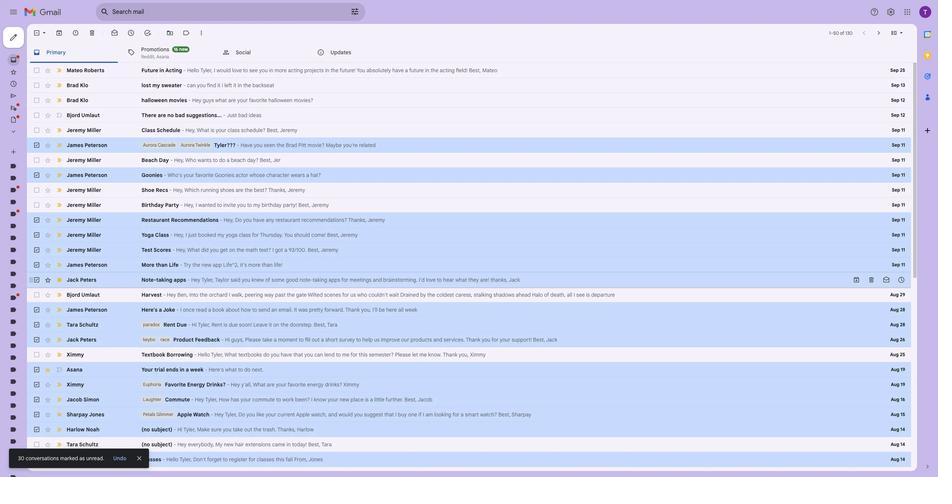 Task type: vqa. For each thing, say whether or not it's contained in the screenshot.


Task type: describe. For each thing, give the bounding box(es) containing it.
was
[[299, 307, 308, 313]]

1 horizontal spatial it
[[233, 82, 237, 89]]

forget
[[207, 457, 222, 463]]

guys,
[[231, 337, 244, 343]]

- right borrowing
[[194, 352, 197, 358]]

39 ‌ from the left
[[316, 367, 316, 373]]

2 taking from the left
[[313, 277, 327, 283]]

sep for hey, who wants to do a beach day? best, jer
[[892, 157, 901, 163]]

booked
[[198, 232, 216, 239]]

a left hat?
[[306, 172, 309, 179]]

1 than from the left
[[156, 262, 168, 269]]

a right got
[[285, 247, 287, 254]]

us for help
[[374, 337, 380, 343]]

20 row from the top
[[27, 348, 912, 363]]

commute
[[165, 397, 190, 403]]

56 ‌ from the left
[[339, 367, 339, 373]]

27 ‌ from the left
[[300, 367, 300, 373]]

1 jack peters from the top
[[67, 277, 96, 283]]

1 horizontal spatial you,
[[459, 352, 469, 358]]

glimmer
[[156, 412, 174, 418]]

i left got
[[273, 247, 274, 254]]

aug for 11th row from the bottom
[[891, 322, 899, 328]]

sep for hey, i wanted to invite you to my birthday party! best, jeremy
[[892, 202, 901, 208]]

2 goonies from the left
[[215, 172, 234, 179]]

miller for shoe
[[87, 187, 101, 194]]

energy
[[187, 382, 205, 388]]

it's
[[240, 262, 247, 269]]

what up twinkle
[[197, 127, 209, 134]]

24 row from the top
[[27, 407, 912, 422]]

seen
[[264, 142, 275, 149]]

tara schultz for aug 28
[[67, 322, 98, 328]]

the left best?
[[245, 187, 253, 194]]

64 ‌ from the left
[[350, 367, 350, 373]]

miller for restaurant
[[87, 217, 101, 224]]

a left moment
[[274, 337, 277, 343]]

- right joke
[[177, 307, 179, 313]]

(no subject) - hey everybody, my new hair extensions came in today! best, tara
[[142, 442, 332, 448]]

place
[[351, 397, 364, 403]]

87 ‌ from the left
[[380, 367, 380, 373]]

stalking
[[474, 292, 492, 298]]

7 ‌ from the left
[[273, 367, 273, 373]]

sep for hey, i just booked my yoga class for thursday. you should come! best, jeremy
[[892, 232, 901, 238]]

1 james peterson from the top
[[67, 142, 107, 149]]

simon
[[83, 397, 99, 403]]

the down email.
[[281, 322, 289, 328]]

15 row from the top
[[27, 273, 912, 288]]

sep for hey, what is your class schedule? best, jeremy
[[892, 127, 901, 133]]

42 ‌ from the left
[[320, 367, 320, 373]]

thank for our
[[466, 337, 481, 343]]

whose
[[250, 172, 265, 179]]

best, right party!
[[298, 202, 311, 209]]

0 vertical spatial all
[[567, 292, 573, 298]]

tyler, left "how"
[[205, 397, 218, 403]]

12 for there are no bad suggestions... - just bad ideas
[[901, 112, 906, 118]]

2 vertical spatial thanks,
[[278, 427, 296, 433]]

further.
[[386, 397, 403, 403]]

a left beach
[[227, 157, 230, 164]]

1 ‌ from the left
[[265, 367, 265, 373]]

sep for hey guys what are your favorite halloween movies?
[[891, 97, 900, 103]]

2 vertical spatial brad
[[286, 142, 297, 149]]

wilted
[[308, 292, 323, 298]]

23 ‌ from the left
[[295, 367, 295, 373]]

- left everybody,
[[174, 442, 176, 448]]

0 horizontal spatial more
[[248, 262, 261, 269]]

shadows
[[494, 292, 515, 298]]

aug for 9th row from the bottom
[[891, 352, 899, 358]]

to left help
[[356, 337, 361, 343]]

11 for class schedule - hey, what is your class schedule? best, jeremy
[[902, 127, 906, 133]]

invite
[[223, 202, 236, 209]]

row containing mateo roberts
[[27, 63, 912, 78]]

1 vertical spatial this
[[276, 457, 285, 463]]

2 mateo from the left
[[483, 67, 498, 74]]

1 horizontal spatial love
[[426, 277, 436, 283]]

11 for more than life - try the new app life^2, it's more than life!
[[902, 262, 906, 268]]

8 ‌ from the left
[[274, 367, 274, 373]]

86 ‌ from the left
[[379, 367, 379, 373]]

for left 'meetings'
[[342, 277, 348, 283]]

how
[[219, 397, 230, 403]]

the left future!
[[331, 67, 339, 74]]

0 vertical spatial can
[[187, 82, 196, 89]]

been?
[[295, 397, 310, 403]]

textbook borrowing - hello tyler, what textbooks do you have that you can lend to me for this semester? please let me know. thank you, ximmy
[[142, 352, 486, 358]]

sep 11 for restaurant recommendations - hey, do you have any restaurant recommendations? thanks, jeremy
[[892, 217, 906, 223]]

29 ‌ from the left
[[303, 367, 303, 373]]

0 vertical spatial that
[[294, 352, 303, 358]]

aug 19 for asana
[[891, 367, 906, 373]]

tyler, up the lost my sweater - can you find it i left it in the backseat
[[200, 67, 213, 74]]

47 ‌ from the left
[[327, 367, 327, 373]]

57 ‌ from the left
[[340, 367, 340, 373]]

16 inside tab
[[174, 46, 178, 52]]

11 ‌ from the left
[[278, 367, 278, 373]]

wears
[[291, 172, 305, 179]]

sharpay for aug 15
[[67, 412, 88, 418]]

2 bad from the left
[[238, 112, 248, 119]]

aug 28 for peterson
[[891, 307, 906, 313]]

best, right watch?
[[499, 412, 511, 418]]

sep for hey, what did you get on the math test? i got a 93/100. best, jeremy
[[892, 247, 901, 253]]

1 vertical spatial do
[[239, 412, 245, 418]]

tab list containing promotions
[[27, 42, 918, 63]]

james for here's a joke - i once read a book about how to send an email. it was pretty forward. thank you, i'll be here all week
[[67, 307, 83, 313]]

59 ‌ from the left
[[343, 367, 343, 373]]

tyler, down "read"
[[198, 322, 210, 328]]

9 row from the top
[[27, 183, 912, 198]]

45 ‌ from the left
[[324, 367, 324, 373]]

just
[[227, 112, 237, 119]]

in right left
[[238, 82, 242, 89]]

61 ‌ from the left
[[346, 367, 346, 373]]

- right commute in the left of the page
[[191, 397, 194, 403]]

5 ‌ from the left
[[270, 367, 270, 373]]

13 ‌ from the left
[[281, 367, 281, 373]]

34 ‌ from the left
[[309, 367, 309, 373]]

46 ‌ from the left
[[325, 367, 325, 373]]

orchard
[[209, 292, 228, 298]]

here
[[386, 307, 397, 313]]

main content containing promotions
[[27, 24, 918, 477]]

- right recs
[[169, 187, 172, 194]]

1 rent from the left
[[164, 322, 175, 328]]

today!
[[292, 442, 307, 448]]

hey up sure
[[215, 412, 224, 418]]

aurora for aurora cascade
[[143, 142, 157, 148]]

doorstep.
[[290, 322, 313, 328]]

borrowing
[[167, 352, 193, 358]]

sep 11 for class schedule - hey, what is your class schedule? best, jeremy
[[892, 127, 906, 133]]

- right watch
[[211, 412, 213, 418]]

aug for 13th row from the bottom of the page
[[891, 292, 899, 298]]

0 horizontal spatial it
[[218, 82, 221, 89]]

miller for class
[[87, 127, 101, 134]]

26 ‌ from the left
[[299, 367, 299, 373]]

cascade
[[158, 142, 176, 148]]

mateo roberts
[[67, 67, 104, 74]]

84 ‌ from the left
[[376, 367, 376, 373]]

82 ‌ from the left
[[374, 367, 374, 373]]

gmail image
[[24, 4, 65, 19]]

49 ‌ from the left
[[329, 367, 329, 373]]

0 horizontal spatial love
[[232, 67, 242, 74]]

settings image
[[887, 7, 896, 16]]

i right the if
[[423, 412, 424, 418]]

good
[[286, 277, 298, 283]]

movie?
[[308, 142, 325, 149]]

schedule
[[157, 127, 180, 134]]

11 for goonies - who's your favorite goonies actor whose character wears a hat?
[[902, 172, 906, 178]]

future!
[[340, 67, 356, 74]]

to up y'all,
[[238, 367, 243, 373]]

smart
[[465, 412, 479, 418]]

2 vertical spatial hello
[[166, 457, 178, 463]]

to left 'fill' on the left bottom of page
[[299, 337, 304, 343]]

you down 'fill' on the left bottom of page
[[304, 352, 313, 358]]

you right the services.
[[482, 337, 491, 343]]

1 horizontal spatial of
[[544, 292, 549, 298]]

0 horizontal spatial see
[[249, 67, 258, 74]]

best, right come!
[[327, 232, 339, 239]]

hi for guys,
[[225, 337, 230, 343]]

moment
[[278, 337, 298, 343]]

aug 14 for classes - hello tyler, don't forget to register for classes this fall from, jones
[[891, 457, 906, 463]]

sep for just bad ideas
[[891, 112, 900, 118]]

1 horizontal spatial my
[[217, 232, 225, 239]]

do for textbooks
[[263, 352, 270, 358]]

- right feedback at the left of the page
[[221, 337, 224, 343]]

subject) for hi
[[151, 427, 172, 433]]

1 vertical spatial favorite
[[195, 172, 214, 179]]

1 me from the left
[[342, 352, 350, 358]]

27 row from the top
[[27, 452, 912, 467]]

jeremy miller for shoe recs
[[67, 187, 101, 194]]

restaurant
[[276, 217, 300, 224]]

1 apps from the left
[[174, 277, 186, 283]]

about
[[226, 307, 240, 313]]

are left 'no'
[[158, 112, 166, 119]]

1 horizontal spatial see
[[577, 292, 585, 298]]

i left once
[[180, 307, 182, 313]]

tyler???
[[214, 142, 236, 149]]

2 horizontal spatial favorite
[[288, 382, 306, 388]]

21 ‌ from the left
[[292, 367, 292, 373]]

i left just
[[186, 232, 187, 239]]

1 horizontal spatial can
[[314, 352, 323, 358]]

1 goonies from the left
[[142, 172, 163, 179]]

you right did
[[210, 247, 219, 254]]

68 ‌ from the left
[[355, 367, 355, 373]]

i left walk,
[[229, 292, 230, 298]]

promotions, 16 new messages, tab
[[122, 42, 216, 63]]

jeremy miller for beach day
[[67, 157, 101, 164]]

76 ‌ from the left
[[366, 367, 366, 373]]

to right the forget
[[223, 457, 228, 463]]

Search mail text field
[[112, 8, 330, 16]]

departure
[[591, 292, 615, 298]]

a right ends
[[186, 367, 189, 373]]

33 ‌ from the left
[[308, 367, 308, 373]]

ideas
[[249, 112, 262, 119]]

to right invite
[[247, 202, 252, 209]]

1 horizontal spatial would
[[339, 412, 353, 418]]

movies?
[[294, 97, 313, 104]]

0 vertical spatial my
[[152, 82, 160, 89]]

78 ‌ from the left
[[368, 367, 368, 373]]

to left hear
[[437, 277, 442, 283]]

22 row from the top
[[27, 377, 912, 392]]

the right try
[[193, 262, 200, 269]]

jacob simon
[[67, 397, 99, 403]]

- right movies
[[188, 97, 191, 104]]

tyler, left don't
[[180, 457, 192, 463]]

sep for hey, do you have any restaurant recommendations? thanks, jeremy
[[892, 217, 901, 223]]

2 jacob from the left
[[418, 397, 433, 403]]

reddit, asana
[[141, 54, 169, 59]]

shoe recs - hey, which running shoes are the best? thanks, jeremy
[[142, 187, 305, 194]]

1 james from the top
[[67, 142, 83, 149]]

row containing harlow noah
[[27, 422, 912, 437]]

0 vertical spatial hello
[[187, 67, 199, 74]]

aug for 17th row from the top of the page
[[891, 307, 899, 313]]

asana inside row
[[67, 367, 83, 373]]

hey, for hey, what is your class schedule? best, jeremy
[[186, 127, 196, 134]]

to down social
[[243, 67, 248, 74]]

1 horizontal spatial out
[[312, 337, 320, 343]]

- down the birthday party - hey, i wanted to invite you to my birthday party! best, jeremy
[[220, 217, 222, 224]]

1 jacob from the left
[[67, 397, 82, 403]]

1 harlow from the left
[[67, 427, 85, 433]]

party!
[[283, 202, 297, 209]]

death,
[[551, 292, 566, 298]]

fall
[[286, 457, 293, 463]]

commute
[[253, 397, 275, 403]]

in right future
[[425, 67, 429, 74]]

16 ‌ from the left
[[285, 367, 285, 373]]

movies
[[169, 97, 187, 104]]

miller for yoga
[[87, 232, 101, 239]]

1 vertical spatial that
[[385, 412, 394, 418]]

sharpay jones for aug 15
[[67, 412, 104, 418]]

85 ‌ from the left
[[378, 367, 378, 373]]

32 ‌ from the left
[[307, 367, 307, 373]]

77 ‌ from the left
[[367, 367, 367, 373]]

help
[[363, 337, 373, 343]]

22 ‌ from the left
[[293, 367, 293, 373]]

the right the "by"
[[428, 292, 435, 298]]

petals
[[143, 412, 155, 418]]

marked
[[60, 455, 78, 462]]

2 harlow from the left
[[297, 427, 314, 433]]

0 horizontal spatial thank
[[346, 307, 360, 313]]

2 ‌ from the left
[[266, 367, 266, 373]]

scores
[[154, 247, 171, 254]]

6 ‌ from the left
[[272, 367, 272, 373]]

here's a joke - i once read a book about how to send an email. it was pretty forward. thank you, i'll be here all week
[[142, 307, 418, 313]]

you up yoga class - hey, i just booked my yoga class for thursday. you should come! best, jeremy
[[243, 217, 252, 224]]

2 horizontal spatial it
[[269, 322, 272, 328]]

hey up watch
[[195, 397, 204, 403]]

0 vertical spatial do
[[235, 217, 242, 224]]

tyler, left taylor
[[202, 277, 214, 283]]

0 vertical spatial hi
[[192, 322, 197, 328]]

50 ‌ from the left
[[331, 367, 331, 373]]

0 horizontal spatial all
[[398, 307, 404, 313]]

0 vertical spatial you,
[[361, 307, 371, 313]]

0 horizontal spatial you
[[284, 232, 293, 239]]

0 horizontal spatial would
[[217, 67, 231, 74]]

sep for try the new app life^2, it's more than life!
[[892, 262, 901, 268]]

- right acting at left
[[183, 67, 186, 74]]

11 for test scores - hey, what did you get on the math test? i got a 93/100. best, jeremy
[[902, 247, 906, 253]]

25 for hello tyler, what textbooks do you have that you can lend to me for this semester? please let me know. thank you, ximmy
[[900, 352, 906, 358]]

hey, for hey, which running shoes are the best? thanks, jeremy
[[173, 187, 183, 194]]

aug for seventh row from the bottom
[[891, 382, 900, 388]]

0 horizontal spatial have
[[253, 217, 265, 224]]

83 ‌ from the left
[[375, 367, 375, 373]]

tyler, up (no subject) - hi tyler, make sure you take out the trash. thanks, harlow
[[225, 412, 237, 418]]

search mail image
[[98, 5, 112, 19]]

note-
[[300, 277, 313, 283]]

have
[[241, 142, 253, 149]]

hey, for hey, what did you get on the math test? i got a 93/100. best, jeremy
[[176, 247, 186, 254]]

aug for row containing asana
[[891, 367, 900, 373]]

past
[[275, 292, 286, 298]]

came
[[272, 442, 285, 448]]

1 vertical spatial here's
[[209, 367, 224, 373]]

sep 11 for shoe recs - hey, which running shoes are the best? thanks, jeremy
[[892, 187, 906, 193]]

8 row from the top
[[27, 168, 912, 183]]

are!
[[480, 277, 489, 283]]

1 vertical spatial please
[[395, 352, 411, 358]]

0 vertical spatial you
[[357, 67, 365, 74]]

36 ‌ from the left
[[312, 367, 312, 373]]

0 vertical spatial favorite
[[249, 97, 267, 104]]

0 horizontal spatial here's
[[142, 307, 158, 313]]

jeremy miller for yoga class
[[67, 232, 101, 239]]

0 vertical spatial class
[[228, 127, 240, 134]]

16 row from the top
[[27, 288, 912, 303]]

to left work
[[276, 397, 281, 403]]

best, left the jer
[[260, 157, 272, 164]]

row containing asana
[[27, 363, 912, 377]]

support!
[[512, 337, 532, 343]]

i left wanted
[[196, 202, 197, 209]]

1 vertical spatial of
[[265, 277, 270, 283]]

i left buy
[[396, 412, 397, 418]]

harvest
[[142, 292, 162, 298]]

in right the came
[[287, 442, 291, 448]]

send
[[259, 307, 270, 313]]

28 for tara schultz
[[900, 322, 906, 328]]

tyler??? - have you seen the brad pitt movie? maybe you're related
[[214, 142, 376, 149]]

you right invite
[[237, 202, 246, 209]]

row containing jacob simon
[[27, 392, 912, 407]]

1 vertical spatial out
[[244, 427, 252, 433]]

guys
[[203, 97, 214, 104]]

66 ‌ from the left
[[352, 367, 352, 373]]

1 horizontal spatial more
[[275, 67, 287, 74]]

0 vertical spatial week
[[405, 307, 418, 313]]

lend
[[324, 352, 335, 358]]

63 ‌ from the left
[[348, 367, 348, 373]]

for up math
[[252, 232, 259, 239]]

new left 'app'
[[202, 262, 211, 269]]

best, down pretty
[[314, 322, 326, 328]]

14 for (no subject) - hi tyler, make sure you take out the trash. thanks, harlow
[[901, 427, 906, 433]]

future
[[409, 67, 424, 74]]

important according to google magic. switch
[[55, 456, 63, 464]]

for left classes
[[249, 457, 256, 463]]

to right how
[[252, 307, 257, 313]]

taylor
[[215, 277, 229, 283]]

thank for please
[[443, 352, 458, 358]]

pitt
[[298, 142, 306, 149]]

is right the place at bottom left
[[365, 397, 369, 403]]

0 horizontal spatial take
[[233, 427, 243, 433]]

2 vertical spatial have
[[281, 352, 292, 358]]

74 ‌ from the left
[[363, 367, 363, 373]]

add to tasks image
[[144, 29, 151, 37]]

a right "read"
[[208, 307, 211, 313]]

0 vertical spatial and
[[373, 277, 382, 283]]

the left math
[[237, 247, 244, 254]]

current
[[278, 412, 295, 418]]

support image
[[870, 7, 879, 16]]

i'll
[[373, 307, 378, 313]]

51 ‌ from the left
[[332, 367, 332, 373]]

for right "looking"
[[453, 412, 460, 418]]

aurora twinkle
[[181, 142, 210, 148]]

44 ‌ from the left
[[323, 367, 323, 373]]

i right death,
[[574, 292, 575, 298]]

sep 11 for goonies - who's your favorite goonies actor whose character wears a hat?
[[892, 172, 906, 178]]

jeremy miller for class schedule
[[67, 127, 101, 134]]

best, right field!
[[469, 67, 481, 74]]

i left the know
[[311, 397, 313, 403]]

yoga
[[226, 232, 237, 239]]

who
[[185, 157, 196, 164]]

25 ‌ from the left
[[297, 367, 297, 373]]

best, up seen
[[267, 127, 279, 134]]

1 bad from the left
[[175, 112, 185, 119]]

sep for hey, which running shoes are the best? thanks, jeremy
[[892, 187, 901, 193]]

sep for hello tyler, i would love to see you in more acting projects in the future! you absolutely have a future in the acting field! best, mateo
[[891, 67, 899, 73]]

17 ‌ from the left
[[286, 367, 286, 373]]

hey left ben,
[[167, 292, 176, 298]]

i up find at the left of the page
[[214, 67, 215, 74]]

register
[[229, 457, 248, 463]]

14 ‌ from the left
[[282, 367, 282, 373]]

aug for row containing jacob simon
[[891, 397, 900, 403]]

classes - hello tyler, don't forget to register for classes this fall from, jones
[[142, 457, 323, 463]]

81 ‌ from the left
[[372, 367, 372, 373]]

38 ‌ from the left
[[315, 367, 315, 373]]

the right future
[[431, 67, 439, 74]]

jeremy miller for test scores
[[67, 247, 101, 254]]

sharpay right watch?
[[512, 412, 532, 418]]

2 vertical spatial what
[[225, 367, 237, 373]]

0 horizontal spatial and
[[328, 412, 337, 418]]

2 rent from the left
[[212, 322, 222, 328]]

1 vertical spatial 16
[[901, 397, 906, 403]]

report spam image
[[72, 29, 79, 37]]

1 horizontal spatial on
[[273, 322, 279, 328]]

sun, aug 13, 2023, 12:00 pm element
[[891, 471, 906, 477]]

the right into
[[200, 292, 208, 298]]

0 vertical spatial take
[[262, 337, 273, 343]]

ends
[[166, 367, 178, 373]]

sep 11 for yoga class - hey, i just booked my yoga class for thursday. you should come! best, jeremy
[[892, 232, 906, 238]]

in right projects
[[325, 67, 329, 74]]

brainstorming.
[[383, 277, 418, 283]]

aurora cascade
[[143, 142, 176, 148]]

thanks, for recommendations?
[[348, 217, 367, 224]]

thanks, for best?
[[268, 187, 287, 194]]

- up 'scores'
[[170, 232, 173, 239]]

more image
[[198, 29, 205, 37]]

1 vertical spatial week
[[190, 367, 204, 373]]

17 row from the top
[[27, 303, 912, 318]]

beach
[[142, 157, 158, 164]]

aug for 19th row
[[891, 337, 899, 343]]

48 ‌ from the left
[[328, 367, 328, 373]]

bjord for harvest - hey ben, into the orchard i walk, peering way past the gate wilted scenes for us who couldn't wait drained by the coldest caress, stalking shadows ahead halo of death, all i see is departure
[[67, 292, 80, 298]]

best, up one
[[405, 397, 417, 403]]



Task type: locate. For each thing, give the bounding box(es) containing it.
asana inside promotions, 16 new messages, tab
[[157, 54, 169, 59]]

sep 11 for birthday party - hey, i wanted to invite you to my birthday party! best, jeremy
[[892, 202, 906, 208]]

37 ‌ from the left
[[313, 367, 313, 373]]

19 up the aug 16
[[901, 382, 906, 388]]

joke
[[163, 307, 175, 313]]

None checkbox
[[33, 112, 40, 119], [33, 127, 40, 134], [33, 142, 40, 149], [33, 187, 40, 194], [33, 276, 40, 284], [33, 306, 40, 314], [33, 366, 40, 374], [33, 396, 40, 404], [33, 411, 40, 419], [33, 426, 40, 434], [33, 441, 40, 449], [33, 471, 40, 477], [33, 112, 40, 119], [33, 127, 40, 134], [33, 142, 40, 149], [33, 187, 40, 194], [33, 276, 40, 284], [33, 306, 40, 314], [33, 366, 40, 374], [33, 396, 40, 404], [33, 411, 40, 419], [33, 426, 40, 434], [33, 441, 40, 449], [33, 471, 40, 477]]

please left let
[[395, 352, 411, 358]]

0 horizontal spatial do
[[219, 157, 225, 164]]

0 vertical spatial see
[[249, 67, 258, 74]]

58 ‌ from the left
[[341, 367, 341, 373]]

yoga
[[142, 232, 154, 239]]

0 vertical spatial class
[[142, 127, 155, 134]]

2 vertical spatial favorite
[[288, 382, 306, 388]]

suggestions...
[[186, 112, 222, 119]]

11
[[902, 127, 906, 133], [902, 142, 906, 148], [902, 157, 906, 163], [902, 172, 906, 178], [902, 187, 906, 193], [902, 202, 906, 208], [902, 217, 906, 223], [902, 232, 906, 238], [902, 247, 906, 253], [902, 262, 906, 268]]

in right ends
[[180, 367, 184, 373]]

in up backseat
[[269, 67, 273, 74]]

6 row from the top
[[27, 138, 912, 153]]

james for goonies - who's your favorite goonies actor whose character wears a hat?
[[67, 172, 83, 179]]

here's up drinks?
[[209, 367, 224, 373]]

more down social tab
[[275, 67, 287, 74]]

1 horizontal spatial 16
[[901, 397, 906, 403]]

- right party
[[180, 202, 183, 209]]

6 11 from the top
[[902, 202, 906, 208]]

sharpay down jacob simon
[[67, 412, 88, 418]]

laughter
[[143, 397, 161, 403]]

1 vertical spatial all
[[398, 307, 404, 313]]

test
[[142, 247, 152, 254]]

2 12 from the top
[[901, 112, 906, 118]]

watch,
[[311, 412, 327, 418]]

tab list
[[918, 24, 938, 451], [27, 42, 918, 63]]

0 vertical spatial us
[[351, 292, 356, 298]]

james peterson for goonies
[[67, 172, 107, 179]]

28 row from the top
[[27, 467, 912, 477]]

54 ‌ from the left
[[336, 367, 336, 373]]

0 horizontal spatial on
[[229, 247, 235, 254]]

(no
[[142, 427, 150, 433], [142, 442, 150, 448]]

26 row from the top
[[27, 437, 912, 452]]

would up i
[[217, 67, 231, 74]]

roberts
[[84, 67, 104, 74]]

in left acting at left
[[160, 67, 164, 74]]

3 row from the top
[[27, 93, 912, 108]]

jeremy miller for restaurant recommendations
[[67, 217, 101, 224]]

0 vertical spatial please
[[245, 337, 261, 343]]

peters for 19th row
[[80, 337, 96, 343]]

race
[[161, 337, 170, 343]]

is
[[211, 127, 214, 134], [586, 292, 590, 298], [224, 322, 227, 328], [365, 397, 369, 403]]

aug 14 for (no subject) - hi tyler, make sure you take out the trash. thanks, harlow
[[891, 427, 906, 433]]

0 horizontal spatial aurora
[[143, 142, 157, 148]]

2 me from the left
[[420, 352, 427, 358]]

the right past
[[287, 292, 295, 298]]

hey, down invite
[[224, 217, 234, 224]]

conversations
[[26, 455, 59, 462]]

sep 12 for there are no bad suggestions... - just bad ideas
[[891, 112, 906, 118]]

a left smart
[[461, 412, 464, 418]]

1 jeremy miller from the top
[[67, 127, 101, 134]]

older image
[[876, 29, 883, 37]]

1 vertical spatial aug 28
[[891, 322, 906, 328]]

undo link
[[110, 452, 129, 466]]

left
[[224, 82, 232, 89]]

thanks,
[[268, 187, 287, 194], [348, 217, 367, 224], [278, 427, 296, 433]]

improve
[[381, 337, 400, 343]]

0 vertical spatial bjord
[[67, 112, 80, 119]]

0 vertical spatial aug 28
[[891, 307, 906, 313]]

me right let
[[420, 352, 427, 358]]

sweater
[[161, 82, 182, 89]]

taking up wilted
[[313, 277, 327, 283]]

hey, for hey, i just booked my yoga class for thursday. you should come! best, jeremy
[[174, 232, 184, 239]]

0 horizontal spatial please
[[245, 337, 261, 343]]

5 jeremy miller from the top
[[67, 217, 101, 224]]

93/100.
[[289, 247, 307, 254]]

11 for shoe recs - hey, which running shoes are the best? thanks, jeremy
[[902, 187, 906, 193]]

any
[[266, 217, 274, 224]]

0 horizontal spatial favorite
[[195, 172, 214, 179]]

1 vertical spatial what
[[456, 277, 467, 283]]

1 12 from the top
[[901, 97, 906, 103]]

aug 29
[[891, 292, 906, 298]]

20 ‌ from the left
[[290, 367, 290, 373]]

halloween up there
[[142, 97, 168, 104]]

our
[[401, 337, 409, 343]]

more
[[275, 67, 287, 74], [248, 262, 261, 269]]

jeremy miller for birthday party
[[67, 202, 101, 209]]

services.
[[444, 337, 465, 343]]

survey
[[339, 337, 355, 343]]

2 28 from the top
[[900, 322, 906, 328]]

new right my
[[224, 442, 234, 448]]

recommendations
[[171, 217, 219, 224]]

1 peters from the top
[[80, 277, 96, 283]]

1 aug 14 from the top
[[891, 427, 906, 433]]

10 row from the top
[[27, 198, 912, 213]]

sep 11 for beach day - hey, who wants to do a beach day? best, jer
[[892, 157, 906, 163]]

brad for halloween movies - hey guys what are your favorite halloween movies?
[[67, 97, 79, 104]]

jones right as
[[89, 457, 104, 463]]

2 aurora from the left
[[181, 142, 194, 148]]

there
[[142, 112, 156, 119]]

product feedback - hi guys, please take a moment to fill out a short survey to help us improve our products and services. thank you for your support! best, jack
[[173, 337, 558, 343]]

try
[[184, 262, 191, 269]]

have left future
[[393, 67, 404, 74]]

you're
[[343, 142, 358, 149]]

71 ‌ from the left
[[359, 367, 359, 373]]

62 ‌ from the left
[[347, 367, 347, 373]]

1 vertical spatial class
[[239, 232, 251, 239]]

0 horizontal spatial you,
[[361, 307, 371, 313]]

2 sep 12 from the top
[[891, 112, 906, 118]]

1 horizontal spatial thank
[[443, 352, 458, 358]]

read
[[196, 307, 207, 313]]

hey, for hey, who wants to do a beach day? best, jer
[[174, 157, 184, 164]]

2 tara schultz from the top
[[67, 442, 98, 448]]

you left should
[[284, 232, 293, 239]]

recommendations?
[[302, 217, 347, 224]]

3 james peterson from the top
[[67, 262, 107, 269]]

1 vertical spatial 12
[[901, 112, 906, 118]]

brad klo for halloween
[[67, 97, 88, 104]]

2 vertical spatial do
[[244, 367, 251, 373]]

2 jack peters from the top
[[67, 337, 96, 343]]

products
[[411, 337, 432, 343]]

said
[[231, 277, 240, 283]]

25 for hello tyler, i would love to see you in more acting projects in the future! you absolutely have a future in the acting field! best, mateo
[[900, 67, 906, 73]]

sep 11 for test scores - hey, what did you get on the math test? i got a 93/100. best, jeremy
[[892, 247, 906, 253]]

2 horizontal spatial thank
[[466, 337, 481, 343]]

can left 'lend'
[[314, 352, 323, 358]]

klo for halloween
[[80, 97, 88, 104]]

miller for test
[[87, 247, 101, 254]]

aug 14 for (no subject) - hey everybody, my new hair extensions came in today! best, tara
[[891, 442, 906, 448]]

do
[[219, 157, 225, 164], [263, 352, 270, 358], [244, 367, 251, 373]]

1 sharpay jones from the top
[[67, 412, 104, 418]]

your
[[142, 367, 153, 373]]

5 sep 11 from the top
[[892, 187, 906, 193]]

apple down been? at the left bottom of the page
[[296, 412, 310, 418]]

3 sep 11 from the top
[[892, 157, 906, 163]]

labels image
[[183, 29, 190, 37]]

1 vertical spatial would
[[339, 412, 353, 418]]

james for more than life - try the new app life^2, it's more than life!
[[67, 262, 83, 269]]

19 for ximmy
[[901, 382, 906, 388]]

2 14 from the top
[[901, 442, 906, 448]]

1 vertical spatial and
[[434, 337, 443, 343]]

test?
[[259, 247, 271, 254]]

0 horizontal spatial week
[[190, 367, 204, 373]]

sharpay jones
[[67, 412, 104, 418], [67, 457, 104, 463]]

(no up classes
[[142, 442, 150, 448]]

navigation
[[0, 24, 90, 477]]

13
[[901, 82, 906, 88]]

1 horizontal spatial rent
[[212, 322, 222, 328]]

67 ‌ from the left
[[354, 367, 354, 373]]

you down moment
[[271, 352, 279, 358]]

peters
[[80, 277, 96, 283], [80, 337, 96, 343]]

1 vertical spatial 25
[[900, 352, 906, 358]]

a left future
[[405, 67, 408, 74]]

1 vertical spatial schultz
[[79, 442, 98, 448]]

0 vertical spatial thanks,
[[268, 187, 287, 194]]

11 for yoga class - hey, i just booked my yoga class for thursday. you should come! best, jeremy
[[902, 232, 906, 238]]

primary
[[46, 49, 66, 56]]

- left make
[[174, 427, 176, 433]]

peters for 14th row from the bottom
[[80, 277, 96, 283]]

would down the place at bottom left
[[339, 412, 353, 418]]

tara
[[67, 322, 78, 328], [327, 322, 338, 328], [67, 442, 78, 448], [322, 442, 332, 448]]

0 vertical spatial subject)
[[151, 427, 172, 433]]

2 vertical spatial hi
[[178, 427, 182, 433]]

primary tab
[[27, 42, 121, 63]]

row
[[27, 63, 912, 78], [27, 78, 912, 93], [27, 93, 912, 108], [27, 108, 912, 123], [27, 123, 912, 138], [27, 138, 912, 153], [27, 153, 912, 168], [27, 168, 912, 183], [27, 183, 912, 198], [27, 198, 912, 213], [27, 213, 912, 228], [27, 228, 912, 243], [27, 243, 912, 258], [27, 258, 912, 273], [27, 273, 912, 288], [27, 288, 912, 303], [27, 303, 912, 318], [27, 318, 912, 333], [27, 333, 912, 348], [27, 348, 912, 363], [27, 363, 912, 377], [27, 377, 912, 392], [27, 392, 912, 407], [27, 407, 912, 422], [27, 422, 912, 437], [27, 437, 912, 452], [27, 452, 912, 467], [27, 467, 912, 477]]

1 vertical spatial you
[[284, 232, 293, 239]]

31 ‌ from the left
[[305, 367, 305, 373]]

email.
[[279, 307, 293, 313]]

ahead
[[516, 292, 531, 298]]

2 brad klo from the top
[[67, 97, 88, 104]]

2 sep 11 from the top
[[892, 142, 906, 148]]

4 ‌ from the left
[[269, 367, 269, 373]]

tyler, left make
[[183, 427, 196, 433]]

- right day
[[170, 157, 173, 164]]

klo for lost
[[80, 82, 88, 89]]

than
[[156, 262, 168, 269], [262, 262, 273, 269]]

get
[[220, 247, 228, 254]]

sharpay jones for aug 14
[[67, 457, 104, 463]]

halloween movies - hey guys what are your favorite halloween movies?
[[142, 97, 313, 104]]

0 vertical spatial what
[[215, 97, 227, 104]]

for down survey
[[351, 352, 358, 358]]

tara schultz for aug 14
[[67, 442, 98, 448]]

archive image
[[55, 29, 63, 37]]

take down leave
[[262, 337, 273, 343]]

hey left guys
[[192, 97, 201, 104]]

1 horizontal spatial and
[[373, 277, 382, 283]]

2 peters from the top
[[80, 337, 96, 343]]

has
[[231, 397, 239, 403]]

1 horizontal spatial you
[[357, 67, 365, 74]]

delete image
[[88, 29, 96, 37]]

jones for aug 14
[[89, 457, 104, 463]]

hey, up try
[[176, 247, 186, 254]]

aug for 24th row from the top
[[891, 412, 900, 418]]

you left like
[[247, 412, 255, 418]]

bad right 'no'
[[175, 112, 185, 119]]

more right it's
[[248, 262, 261, 269]]

beach day - hey, who wants to do a beach day? best, jer
[[142, 157, 281, 164]]

favorite up ideas
[[249, 97, 267, 104]]

move to image
[[166, 29, 174, 37]]

2 aug 19 from the top
[[891, 382, 906, 388]]

19 row from the top
[[27, 333, 912, 348]]

the left backseat
[[243, 82, 251, 89]]

euphoria
[[143, 382, 161, 388]]

sharpay for aug 14
[[67, 457, 88, 463]]

0 horizontal spatial taking
[[156, 277, 172, 283]]

0 vertical spatial sharpay jones
[[67, 412, 104, 418]]

projects
[[304, 67, 324, 74]]

harlow left noah at the bottom
[[67, 427, 85, 433]]

main menu image
[[9, 7, 18, 16]]

once
[[183, 307, 195, 313]]

1 taking from the left
[[156, 277, 172, 283]]

goonies down beach
[[142, 172, 163, 179]]

0 vertical spatial this
[[359, 352, 368, 358]]

social tab
[[216, 42, 311, 63]]

class right yoga
[[239, 232, 251, 239]]

peterson for here's
[[85, 307, 107, 313]]

7 row from the top
[[27, 153, 912, 168]]

some
[[272, 277, 285, 283]]

0 vertical spatial umlaut
[[81, 112, 100, 119]]

1 horizontal spatial this
[[359, 352, 368, 358]]

are up just
[[228, 97, 236, 104]]

you right sure
[[223, 427, 231, 433]]

do left next.
[[244, 367, 251, 373]]

updates tab
[[311, 42, 406, 63]]

umlaut for harvest
[[81, 292, 100, 298]]

rent down book
[[212, 322, 222, 328]]

what down guys,
[[225, 352, 237, 358]]

bjord for there are no bad suggestions... - just bad ideas
[[67, 112, 80, 119]]

miller for birthday
[[87, 202, 101, 209]]

1 (no from the top
[[142, 427, 150, 433]]

all right here
[[398, 307, 404, 313]]

by
[[420, 292, 426, 298]]

7 miller from the top
[[87, 247, 101, 254]]

2 vertical spatial aug 14
[[891, 457, 906, 463]]

2 horizontal spatial hi
[[225, 337, 230, 343]]

more than life - try the new app life^2, it's more than life!
[[142, 262, 283, 269]]

0 vertical spatial on
[[229, 247, 235, 254]]

sep 12 for halloween movies - hey guys what are your favorite halloween movies?
[[891, 97, 906, 103]]

product
[[173, 337, 194, 343]]

4 11 from the top
[[902, 172, 906, 178]]

1 horizontal spatial than
[[262, 262, 273, 269]]

5 row from the top
[[27, 123, 912, 138]]

1 horizontal spatial acting
[[440, 67, 455, 74]]

1 vertical spatial you,
[[459, 352, 469, 358]]

1 vertical spatial 19
[[901, 382, 906, 388]]

sep 25
[[891, 67, 906, 73]]

1 50 of 130
[[829, 30, 853, 36]]

walk,
[[232, 292, 243, 298]]

65 ‌ from the left
[[351, 367, 351, 373]]

asana up jacob simon
[[67, 367, 83, 373]]

(no for (no subject) - hi tyler, make sure you take out the trash. thanks, harlow
[[142, 427, 150, 433]]

hey, left 'which' in the left top of the page
[[173, 187, 183, 194]]

bjord umlaut for harvest
[[67, 292, 100, 298]]

hey, for hey, i wanted to invite you to my birthday party! best, jeremy
[[184, 202, 194, 209]]

0 vertical spatial brad klo
[[67, 82, 88, 89]]

i'd
[[419, 277, 425, 283]]

jack
[[67, 277, 79, 283], [509, 277, 520, 283], [67, 337, 79, 343], [546, 337, 558, 343]]

2 vertical spatial my
[[217, 232, 225, 239]]

sep 11 for more than life - try the new app life^2, it's more than life!
[[892, 262, 906, 268]]

yoga class - hey, i just booked my yoga class for thursday. you should come! best, jeremy
[[142, 232, 358, 239]]

1 miller from the top
[[87, 127, 101, 134]]

hi for tyler,
[[178, 427, 182, 433]]

brad klo for lost
[[67, 82, 88, 89]]

25 up 13
[[900, 67, 906, 73]]

14 row from the top
[[27, 258, 912, 273]]

0 horizontal spatial acting
[[288, 67, 303, 74]]

19
[[901, 367, 906, 373], [901, 382, 906, 388]]

0 horizontal spatial can
[[187, 82, 196, 89]]

jones right from,
[[309, 457, 323, 463]]

11 for restaurant recommendations - hey, do you have any restaurant recommendations? thanks, jeremy
[[902, 217, 906, 223]]

on right get
[[229, 247, 235, 254]]

favorite up been? at the left bottom of the page
[[288, 382, 306, 388]]

12 for halloween movies - hey guys what are your favorite halloween movies?
[[901, 97, 906, 103]]

- left just
[[223, 112, 226, 119]]

0 vertical spatial jack peters
[[67, 277, 96, 283]]

1 vertical spatial sep 12
[[891, 112, 906, 118]]

1 vertical spatial on
[[273, 322, 279, 328]]

aug 28 for schultz
[[891, 322, 906, 328]]

jacob left simon
[[67, 397, 82, 403]]

us for for
[[351, 292, 356, 298]]

5 miller from the top
[[87, 217, 101, 224]]

4 peterson from the top
[[85, 307, 107, 313]]

thank
[[346, 307, 360, 313], [466, 337, 481, 343], [443, 352, 458, 358]]

2 11 from the top
[[902, 142, 906, 148]]

apple down commute in the left of the page
[[177, 412, 192, 418]]

miller for beach
[[87, 157, 101, 164]]

2 aug 28 from the top
[[891, 322, 906, 328]]

2 klo from the top
[[80, 97, 88, 104]]

peterson for more
[[85, 262, 107, 269]]

1 subject) from the top
[[151, 427, 172, 433]]

0 horizontal spatial goonies
[[142, 172, 163, 179]]

who's
[[168, 172, 182, 179]]

1 mateo from the left
[[67, 67, 83, 74]]

what right y'all,
[[253, 382, 266, 388]]

0 vertical spatial 14
[[901, 427, 906, 433]]

for right the scenes
[[342, 292, 349, 298]]

jones for aug 15
[[89, 412, 104, 418]]

sep for can you find it i left it in the backseat
[[892, 82, 900, 88]]

aug for 27th row from the top of the page
[[891, 457, 900, 463]]

me down survey
[[342, 352, 350, 358]]

it
[[294, 307, 297, 313]]

14 for classes - hello tyler, don't forget to register for classes this fall from, jones
[[901, 457, 906, 463]]

is down the "suggestions..."
[[211, 127, 214, 134]]

19 for asana
[[901, 367, 906, 373]]

note-
[[142, 277, 156, 283]]

brad for lost my sweater - can you find it i left it in the backseat
[[67, 82, 79, 89]]

peterson for goonies
[[85, 172, 107, 179]]

2 horizontal spatial have
[[393, 67, 404, 74]]

know
[[314, 397, 326, 403]]

3 ‌ from the left
[[268, 367, 268, 373]]

this left 'fall'
[[276, 457, 285, 463]]

and up couldn't at left
[[373, 277, 382, 283]]

to left invite
[[217, 202, 222, 209]]

you up backseat
[[259, 67, 268, 74]]

1 vertical spatial sharpay jones
[[67, 457, 104, 463]]

snooze image
[[127, 29, 135, 37]]

1 vertical spatial us
[[374, 337, 380, 343]]

aurora up beach
[[143, 142, 157, 148]]

toggle split pane mode image
[[891, 29, 898, 37]]

None search field
[[96, 3, 366, 21]]

2 bjord umlaut from the top
[[67, 292, 100, 298]]

keybo
[[143, 337, 155, 343]]

and up know.
[[434, 337, 443, 343]]

1 aurora from the left
[[143, 142, 157, 148]]

for left support!
[[492, 337, 499, 343]]

aug for third row from the bottom of the page
[[891, 442, 900, 448]]

30 ‌ from the left
[[304, 367, 304, 373]]

3 peterson from the top
[[85, 262, 107, 269]]

james
[[67, 142, 83, 149], [67, 172, 83, 179], [67, 262, 83, 269], [67, 307, 83, 313]]

way
[[264, 292, 274, 298]]

2 horizontal spatial do
[[263, 352, 270, 358]]

alert containing 30 conversations marked as unread.
[[9, 17, 927, 468]]

0 horizontal spatial of
[[265, 277, 270, 283]]

hey up into
[[191, 277, 200, 283]]

- up drinks?
[[205, 367, 207, 373]]

25 row from the top
[[27, 422, 912, 437]]

are right shoes
[[236, 187, 243, 194]]

actor
[[236, 172, 248, 179]]

6 miller from the top
[[87, 232, 101, 239]]

14 for (no subject) - hey everybody, my new hair extensions came in today! best, tara
[[901, 442, 906, 448]]

(no subject) - hi tyler, make sure you take out the trash. thanks, harlow
[[142, 427, 314, 433]]

1 vertical spatial hello
[[198, 352, 210, 358]]

reddit,
[[141, 54, 156, 59]]

0 horizontal spatial halloween
[[142, 97, 168, 104]]

hat?
[[311, 172, 321, 179]]

backseat
[[253, 82, 274, 89]]

you down the place at bottom left
[[354, 412, 363, 418]]

21 row from the top
[[27, 363, 912, 377]]

0 vertical spatial here's
[[142, 307, 158, 313]]

10 ‌ from the left
[[277, 367, 277, 373]]

1 vertical spatial do
[[263, 352, 270, 358]]

toolbar
[[849, 276, 909, 284]]

1 horizontal spatial take
[[262, 337, 273, 343]]

2 apps from the left
[[329, 277, 340, 283]]

19 ‌ from the left
[[289, 367, 289, 373]]

i
[[214, 67, 215, 74], [196, 202, 197, 209], [186, 232, 187, 239], [273, 247, 274, 254], [229, 292, 230, 298], [574, 292, 575, 298], [180, 307, 182, 313], [311, 397, 313, 403], [396, 412, 397, 418], [423, 412, 424, 418]]

do for to
[[219, 157, 225, 164]]

subject) down the glimmer
[[151, 427, 172, 433]]

new inside tab
[[179, 46, 188, 52]]

1 brad klo from the top
[[67, 82, 88, 89]]

28 ‌ from the left
[[301, 367, 301, 373]]

- right 'scores'
[[172, 247, 175, 254]]

1 vertical spatial thank
[[466, 337, 481, 343]]

1 vertical spatial class
[[155, 232, 169, 239]]

forward.
[[324, 307, 344, 313]]

schedule?
[[241, 127, 266, 134]]

- right classes
[[163, 457, 165, 463]]

1 vertical spatial 14
[[901, 442, 906, 448]]

69 ‌ from the left
[[356, 367, 356, 373]]

sep for who's your favorite goonies actor whose character wears a hat?
[[892, 172, 901, 178]]

you, left i'll
[[361, 307, 371, 313]]

1 vertical spatial tara schultz
[[67, 442, 98, 448]]

bad right just
[[238, 112, 248, 119]]

52 ‌ from the left
[[333, 367, 333, 373]]

1 horizontal spatial do
[[244, 367, 251, 373]]

2 james peterson from the top
[[67, 172, 107, 179]]

2 horizontal spatial my
[[253, 202, 260, 209]]

1 tara schultz from the top
[[67, 322, 98, 328]]

80 ‌ from the left
[[371, 367, 371, 373]]

1 row from the top
[[27, 63, 912, 78]]

8 sep 11 from the top
[[892, 232, 906, 238]]

out right 'fill' on the left bottom of page
[[312, 337, 320, 343]]

1 horizontal spatial goonies
[[215, 172, 234, 179]]

hear
[[443, 277, 454, 283]]

28 up 26
[[900, 322, 906, 328]]

thank right know.
[[443, 352, 458, 358]]

schultz for aug 28
[[79, 322, 98, 328]]

james peterson for here's a joke
[[67, 307, 107, 313]]

to right wants
[[213, 157, 218, 164]]

(no for (no subject) - hey everybody, my new hair extensions came in today! best, tara
[[142, 442, 150, 448]]

18 ‌ from the left
[[288, 367, 288, 373]]

None checkbox
[[33, 29, 40, 37], [33, 67, 40, 74], [33, 82, 40, 89], [33, 97, 40, 104], [33, 157, 40, 164], [33, 172, 40, 179], [33, 201, 40, 209], [33, 216, 40, 224], [33, 231, 40, 239], [33, 246, 40, 254], [33, 261, 40, 269], [33, 291, 40, 299], [33, 321, 40, 329], [33, 336, 40, 344], [33, 351, 40, 359], [33, 381, 40, 389], [33, 29, 40, 37], [33, 67, 40, 74], [33, 82, 40, 89], [33, 97, 40, 104], [33, 157, 40, 164], [33, 172, 40, 179], [33, 201, 40, 209], [33, 216, 40, 224], [33, 231, 40, 239], [33, 246, 40, 254], [33, 261, 40, 269], [33, 291, 40, 299], [33, 321, 40, 329], [33, 336, 40, 344], [33, 351, 40, 359], [33, 381, 40, 389]]

12 ‌ from the left
[[280, 367, 280, 373]]

18 row from the top
[[27, 318, 912, 333]]

the right seen
[[277, 142, 285, 149]]

alert
[[9, 17, 927, 468]]

- right drinks?
[[227, 382, 230, 388]]

1 horizontal spatial me
[[420, 352, 427, 358]]

1 vertical spatial jack peters
[[67, 337, 96, 343]]

0 vertical spatial (no
[[142, 427, 150, 433]]

hey, for hey, do you have any restaurant recommendations? thanks, jeremy
[[224, 217, 234, 224]]

aurora for aurora twinkle
[[181, 142, 194, 148]]

hey left everybody,
[[178, 442, 187, 448]]

10 11 from the top
[[902, 262, 906, 268]]

no
[[167, 112, 174, 119]]

53 ‌ from the left
[[335, 367, 335, 373]]

aug for row containing harlow noah
[[891, 427, 900, 433]]

main content
[[27, 24, 918, 477]]

class schedule - hey, what is your class schedule? best, jeremy
[[142, 127, 297, 134]]

0 vertical spatial sep 12
[[891, 97, 906, 103]]

1 horizontal spatial bad
[[238, 112, 248, 119]]

mark as read image
[[111, 29, 118, 37]]

class right yoga
[[155, 232, 169, 239]]

semester?
[[369, 352, 394, 358]]

0 horizontal spatial than
[[156, 262, 168, 269]]

that
[[294, 352, 303, 358], [385, 412, 394, 418]]

2 schultz from the top
[[79, 442, 98, 448]]

the
[[331, 67, 339, 74], [431, 67, 439, 74], [243, 82, 251, 89], [277, 142, 285, 149], [245, 187, 253, 194], [237, 247, 244, 254], [193, 262, 200, 269], [200, 292, 208, 298], [287, 292, 295, 298], [428, 292, 435, 298], [281, 322, 289, 328], [254, 427, 262, 433]]

4 sep 11 from the top
[[892, 172, 906, 178]]

11 for beach day - hey, who wants to do a beach day? best, jer
[[902, 157, 906, 163]]

0 vertical spatial love
[[232, 67, 242, 74]]

73 ‌ from the left
[[362, 367, 362, 373]]

are up commute
[[267, 382, 275, 388]]

11 for birthday party - hey, i wanted to invite you to my birthday party! best, jeremy
[[902, 202, 906, 208]]

advanced search options image
[[348, 4, 363, 19]]

related
[[359, 142, 376, 149]]

aug 19 for ximmy
[[891, 382, 906, 388]]

all
[[567, 292, 573, 298], [398, 307, 404, 313]]

bad
[[175, 112, 185, 119], [238, 112, 248, 119]]

my
[[216, 442, 223, 448]]

23 row from the top
[[27, 392, 912, 407]]

caress,
[[456, 292, 473, 298]]

2 horizontal spatial of
[[840, 30, 845, 36]]

1 horizontal spatial that
[[385, 412, 394, 418]]

your
[[237, 97, 248, 104], [216, 127, 226, 134], [184, 172, 194, 179], [500, 337, 511, 343], [276, 382, 287, 388], [241, 397, 251, 403], [328, 397, 338, 403], [266, 412, 276, 418]]

acting
[[288, 67, 303, 74], [440, 67, 455, 74]]

new
[[179, 46, 188, 52], [202, 262, 211, 269], [340, 397, 349, 403], [224, 442, 234, 448]]

bjord umlaut for there
[[67, 112, 100, 119]]

1 vertical spatial umlaut
[[81, 292, 100, 298]]



